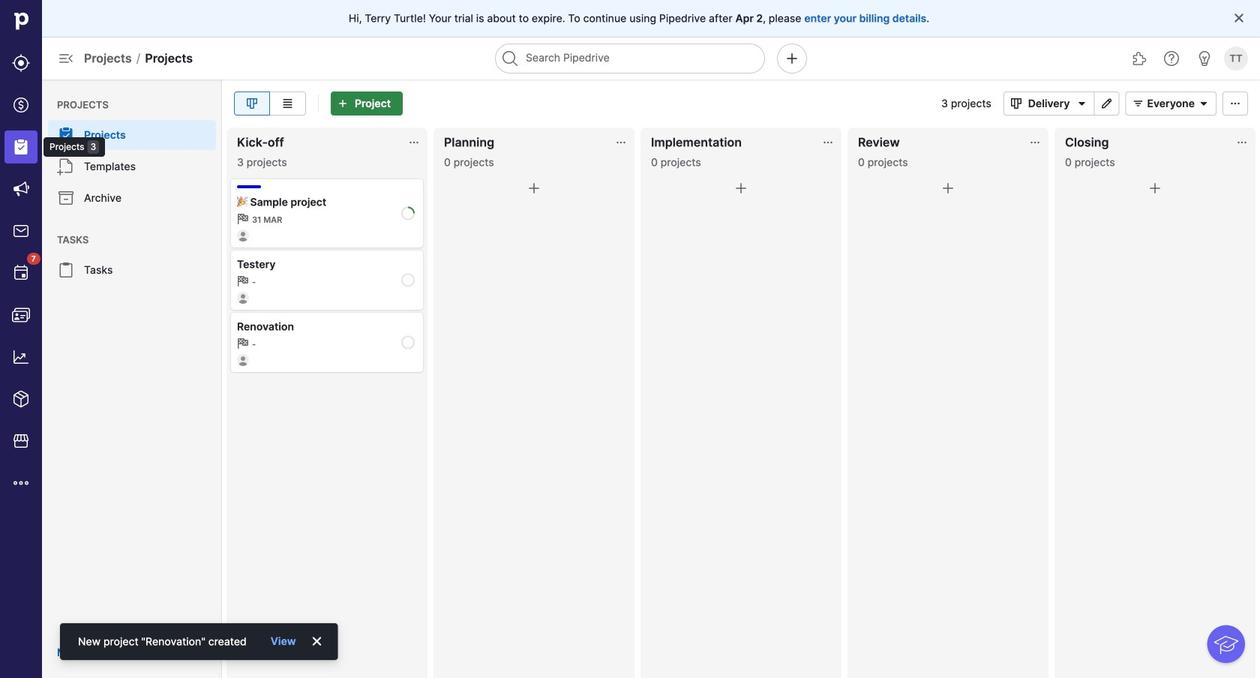 Task type: locate. For each thing, give the bounding box(es) containing it.
home image
[[10, 10, 32, 32]]

3 color secondary rgba image from the left
[[1236, 137, 1248, 149]]

1 color secondary image from the top
[[237, 213, 249, 225]]

color secondary rgba image
[[408, 137, 420, 149], [822, 137, 834, 149], [1236, 137, 1248, 149]]

2 horizontal spatial color secondary rgba image
[[1236, 137, 1248, 149]]

0 vertical spatial color undefined image
[[57, 189, 75, 207]]

0 horizontal spatial color secondary rgba image
[[615, 137, 627, 149]]

0 vertical spatial color secondary image
[[237, 213, 249, 225]]

more image
[[12, 474, 30, 492]]

0 horizontal spatial color secondary rgba image
[[408, 137, 420, 149]]

close image
[[311, 635, 323, 647]]

color primary inverted image
[[334, 98, 352, 110]]

marketplace image
[[12, 432, 30, 450]]

2 horizontal spatial color primary image
[[1233, 12, 1245, 24]]

1 color undefined image from the top
[[57, 189, 75, 207]]

1 horizontal spatial color secondary rgba image
[[822, 137, 834, 149]]

1 color secondary rgba image from the left
[[615, 137, 627, 149]]

color primary image for list image
[[1129, 98, 1147, 110]]

info image
[[138, 647, 150, 659]]

color undefined image
[[57, 189, 75, 207], [57, 261, 75, 279]]

leads image
[[12, 54, 30, 72]]

2 color secondary rgba image from the left
[[822, 137, 834, 149]]

1 vertical spatial color primary image
[[1129, 98, 1147, 110]]

color secondary image down color secondary icon
[[237, 338, 249, 350]]

edit board image
[[1098, 98, 1116, 110]]

menu item
[[42, 120, 222, 150], [0, 126, 42, 168]]

color primary image
[[1007, 98, 1025, 110], [1073, 98, 1091, 110], [1195, 98, 1213, 110], [1226, 98, 1244, 110], [732, 179, 750, 197], [939, 179, 957, 197], [1146, 179, 1164, 197]]

quick help image
[[1163, 50, 1181, 68]]

0 horizontal spatial color primary image
[[525, 179, 543, 197]]

color secondary image up color secondary icon
[[237, 213, 249, 225]]

color secondary image
[[237, 213, 249, 225], [237, 338, 249, 350]]

quick add image
[[783, 50, 801, 68]]

1 vertical spatial color secondary image
[[237, 338, 249, 350]]

menu
[[0, 0, 105, 678], [42, 80, 222, 678]]

1 vertical spatial color undefined image
[[57, 261, 75, 279]]

color primary image for color primary inverted image
[[525, 179, 543, 197]]

2 vertical spatial color primary image
[[525, 179, 543, 197]]

color primary image
[[1233, 12, 1245, 24], [1129, 98, 1147, 110], [525, 179, 543, 197]]

Search Pipedrive field
[[495, 44, 765, 74]]

1 horizontal spatial color secondary rgba image
[[1029, 137, 1041, 149]]

1 horizontal spatial color primary image
[[1129, 98, 1147, 110]]

color undefined image
[[57, 126, 75, 144], [57, 158, 75, 176], [12, 264, 30, 282]]

color secondary rgba image
[[615, 137, 627, 149], [1029, 137, 1041, 149]]

0 vertical spatial color undefined image
[[57, 126, 75, 144]]



Task type: vqa. For each thing, say whether or not it's contained in the screenshot.
More actions image
no



Task type: describe. For each thing, give the bounding box(es) containing it.
board image
[[243, 98, 261, 110]]

list image
[[279, 98, 297, 110]]

contacts image
[[12, 306, 30, 324]]

projects image
[[12, 138, 30, 156]]

deals image
[[12, 96, 30, 114]]

insights image
[[12, 348, 30, 366]]

1 vertical spatial color undefined image
[[57, 158, 75, 176]]

2 color undefined image from the top
[[57, 261, 75, 279]]

sales assistant image
[[1196, 50, 1214, 68]]

1 color secondary rgba image from the left
[[408, 137, 420, 149]]

0 vertical spatial color primary image
[[1233, 12, 1245, 24]]

color secondary image
[[237, 275, 249, 287]]

sales inbox image
[[12, 222, 30, 240]]

2 color secondary rgba image from the left
[[1029, 137, 1041, 149]]

campaigns image
[[12, 180, 30, 198]]

knowledge center bot, also known as kc bot is an onboarding assistant that allows you to see the list of onboarding items in one place for quick and easy reference. this improves your in-app experience. image
[[1207, 625, 1245, 663]]

2 color secondary image from the top
[[237, 338, 249, 350]]

products image
[[12, 390, 30, 408]]

menu toggle image
[[57, 50, 75, 68]]

2 vertical spatial color undefined image
[[12, 264, 30, 282]]



